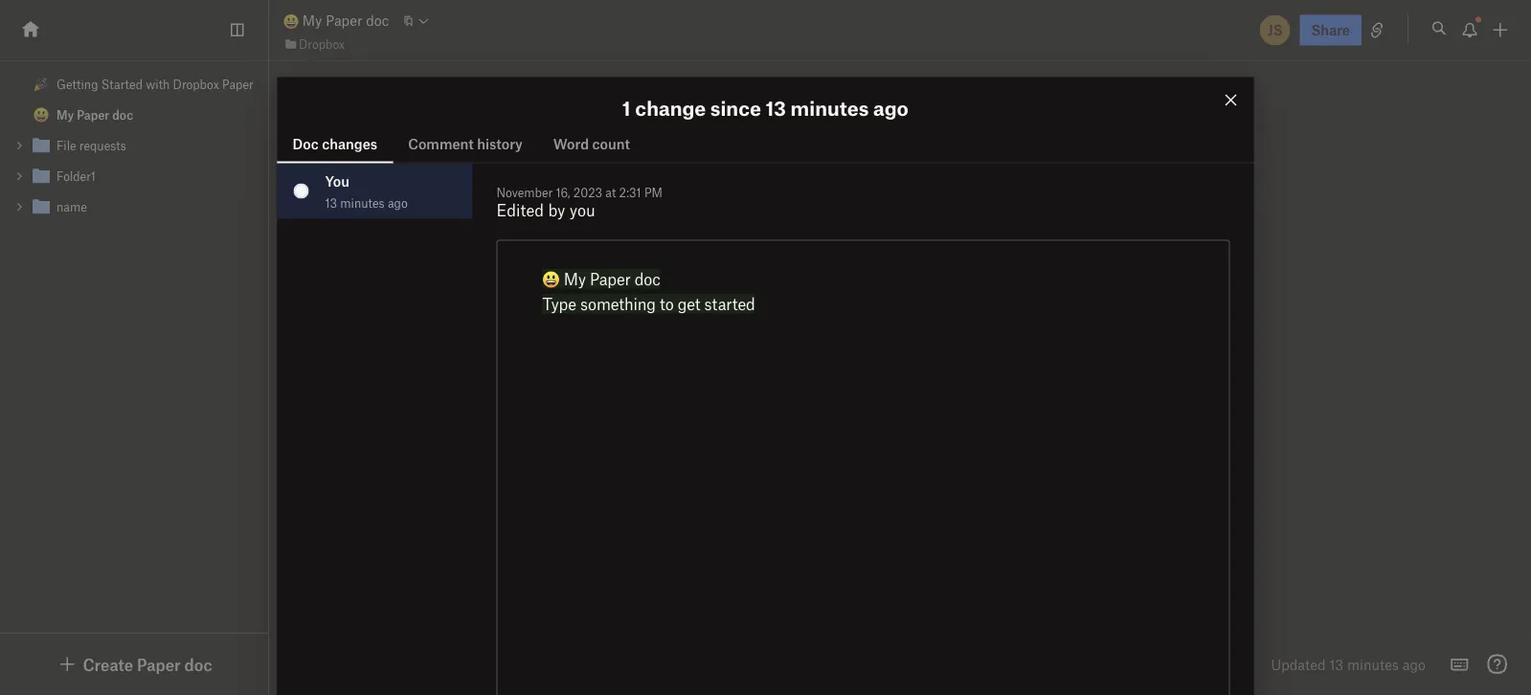 Task type: describe. For each thing, give the bounding box(es) containing it.
doc right grinning face with big eyes image
[[366, 12, 389, 29]]

ago for you 13 minutes ago
[[388, 195, 408, 210]]

tab list containing doc changes
[[277, 125, 1254, 163]]

getting started with dropbox paper
[[57, 77, 254, 91]]

doc right the get
[[718, 285, 786, 333]]

my paper doc heading
[[493, 285, 1234, 333]]

you tab list
[[277, 163, 473, 695]]

1 change since 13 minutes ago
[[623, 96, 909, 120]]

change
[[635, 96, 706, 120]]

dropbox link
[[283, 34, 345, 53]]

doc inside 'popup button'
[[184, 655, 212, 674]]

started
[[101, 77, 143, 91]]

get
[[678, 294, 701, 314]]

16,
[[556, 185, 570, 200]]

1 horizontal spatial minutes
[[791, 96, 869, 120]]

ago for updated 13 minutes ago
[[1403, 656, 1426, 673]]

0 vertical spatial 13
[[766, 96, 786, 120]]

minutes for you 13 minutes ago
[[340, 195, 385, 210]]

my inside 😃 my paper doc type something to get started
[[564, 269, 586, 289]]

doc inside "/ contents" list
[[112, 108, 133, 122]]

dig image
[[56, 653, 79, 676]]

changes
[[322, 136, 378, 152]]

you
[[325, 173, 350, 189]]

by
[[548, 200, 565, 220]]

party popper image
[[34, 77, 49, 92]]

2 list item from the top
[[0, 161, 268, 192]]

2023
[[573, 185, 602, 200]]

😃 my paper doc type something to get started
[[543, 269, 755, 314]]

comment history
[[408, 136, 523, 152]]

2:31
[[619, 185, 641, 200]]

1 horizontal spatial my paper doc
[[299, 12, 389, 29]]

you 13 minutes ago
[[325, 173, 408, 210]]

create paper doc
[[83, 655, 212, 674]]

paper inside 😃 my paper doc type something to get started
[[590, 269, 631, 289]]

share
[[1312, 22, 1350, 38]]

getting
[[57, 77, 98, 91]]

dropbox inside "/ contents" list
[[173, 77, 219, 91]]



Task type: locate. For each thing, give the bounding box(es) containing it.
with
[[146, 77, 170, 91]]

word
[[553, 136, 589, 152]]

dropbox
[[299, 37, 345, 51], [173, 77, 219, 91]]

my
[[302, 12, 322, 29], [57, 108, 74, 122], [564, 269, 586, 289], [533, 285, 591, 333]]

0 vertical spatial dropbox
[[299, 37, 345, 51]]

dropbox down grinning face with big eyes image
[[299, 37, 345, 51]]

count
[[592, 136, 630, 152]]

minutes for updated 13 minutes ago
[[1347, 656, 1399, 673]]

0 horizontal spatial my paper doc
[[57, 108, 133, 122]]

0 horizontal spatial dropbox
[[173, 77, 219, 91]]

doc inside 😃 my paper doc type something to get started
[[635, 269, 661, 289]]

js
[[1268, 22, 1283, 38]]

2 vertical spatial my paper doc
[[523, 285, 786, 333]]

create paper doc button
[[56, 653, 212, 676]]

1 horizontal spatial ago
[[873, 96, 909, 120]]

1 vertical spatial my paper doc link
[[0, 100, 268, 130]]

doc
[[366, 12, 389, 29], [112, 108, 133, 122], [635, 269, 661, 289], [718, 285, 786, 333], [184, 655, 212, 674]]

2 vertical spatial ago
[[1403, 656, 1426, 673]]

my paper doc link down started
[[0, 100, 268, 130]]

13 down you
[[325, 195, 337, 210]]

minutes right since
[[791, 96, 869, 120]]

2 horizontal spatial 13
[[1330, 656, 1344, 673]]

minutes down you
[[340, 195, 385, 210]]

minutes
[[791, 96, 869, 120], [340, 195, 385, 210], [1347, 656, 1399, 673]]

type
[[543, 294, 576, 314]]

edited
[[497, 200, 544, 220]]

paper inside 'popup button'
[[137, 655, 181, 674]]

minutes inside you 13 minutes ago
[[340, 195, 385, 210]]

my paper doc inside "/ contents" list
[[57, 108, 133, 122]]

at
[[606, 185, 616, 200]]

getting started with dropbox paper link
[[0, 69, 268, 100]]

2 horizontal spatial ago
[[1403, 656, 1426, 673]]

my paper doc link
[[283, 10, 389, 31], [0, 100, 268, 130]]

ago
[[873, 96, 909, 120], [388, 195, 408, 210], [1403, 656, 1426, 673]]

doc down started
[[112, 108, 133, 122]]

0 vertical spatial my paper doc link
[[283, 10, 389, 31]]

13 for updated 13 minutes ago
[[1330, 656, 1344, 673]]

1 list item from the top
[[0, 130, 268, 161]]

started
[[704, 294, 755, 314]]

my paper doc link up the dropbox link on the top
[[283, 10, 389, 31]]

tab list
[[277, 125, 1254, 163]]

share button
[[1300, 15, 1362, 45]]

doc right the create
[[184, 655, 212, 674]]

1 vertical spatial dropbox
[[173, 77, 219, 91]]

word count
[[553, 136, 630, 152]]

list item
[[0, 130, 268, 161], [0, 161, 268, 192], [0, 192, 268, 222]]

comment
[[408, 136, 474, 152]]

to
[[660, 294, 674, 314]]

1 vertical spatial 13
[[325, 195, 337, 210]]

1 horizontal spatial 13
[[766, 96, 786, 120]]

😃
[[543, 269, 558, 289]]

updated 13 minutes ago
[[1271, 656, 1426, 673]]

1 horizontal spatial my paper doc link
[[283, 10, 389, 31]]

2 horizontal spatial minutes
[[1347, 656, 1399, 673]]

my inside "/ contents" list
[[57, 108, 74, 122]]

doc up the to
[[635, 269, 661, 289]]

13 right since
[[766, 96, 786, 120]]

november 16, 2023 at 2:31 pm edited by you
[[497, 185, 663, 220]]

3 list item from the top
[[0, 192, 268, 222]]

0 vertical spatial my paper doc
[[299, 12, 389, 29]]

grinning face with big eyes image
[[283, 14, 299, 29]]

2 vertical spatial 13
[[1330, 656, 1344, 673]]

minutes right updated
[[1347, 656, 1399, 673]]

you
[[570, 200, 595, 220]]

1 vertical spatial minutes
[[340, 195, 385, 210]]

0 horizontal spatial minutes
[[340, 195, 385, 210]]

0 horizontal spatial my paper doc link
[[0, 100, 268, 130]]

grinning face with big eyes image
[[34, 107, 49, 123]]

13 right updated
[[1330, 656, 1344, 673]]

ago inside you 13 minutes ago
[[388, 195, 408, 210]]

dropbox right with
[[173, 77, 219, 91]]

updated
[[1271, 656, 1326, 673]]

history
[[477, 136, 523, 152]]

0 vertical spatial ago
[[873, 96, 909, 120]]

my paper doc
[[299, 12, 389, 29], [57, 108, 133, 122], [523, 285, 786, 333]]

doc changes
[[293, 136, 378, 152]]

0 vertical spatial minutes
[[791, 96, 869, 120]]

create
[[83, 655, 133, 674]]

1
[[623, 96, 631, 120]]

doc
[[293, 136, 319, 152]]

2 vertical spatial minutes
[[1347, 656, 1399, 673]]

1 vertical spatial ago
[[388, 195, 408, 210]]

13 for you 13 minutes ago
[[325, 195, 337, 210]]

1 vertical spatial my paper doc
[[57, 108, 133, 122]]

13 inside you 13 minutes ago
[[325, 195, 337, 210]]

0 horizontal spatial 13
[[325, 195, 337, 210]]

paper
[[326, 12, 362, 29], [222, 77, 254, 91], [77, 108, 109, 122], [590, 269, 631, 289], [600, 285, 708, 333], [137, 655, 181, 674]]

2 horizontal spatial my paper doc
[[523, 285, 786, 333]]

pm
[[644, 185, 663, 200]]

0 horizontal spatial ago
[[388, 195, 408, 210]]

/ contents list
[[0, 69, 268, 222]]

november
[[497, 185, 553, 200]]

13
[[766, 96, 786, 120], [325, 195, 337, 210], [1330, 656, 1344, 673]]

something
[[580, 294, 656, 314]]

1 horizontal spatial dropbox
[[299, 37, 345, 51]]

js button
[[1258, 13, 1292, 47]]

since
[[710, 96, 761, 120]]



Task type: vqa. For each thing, say whether or not it's contained in the screenshot.
You 13 Minutes Ago
yes



